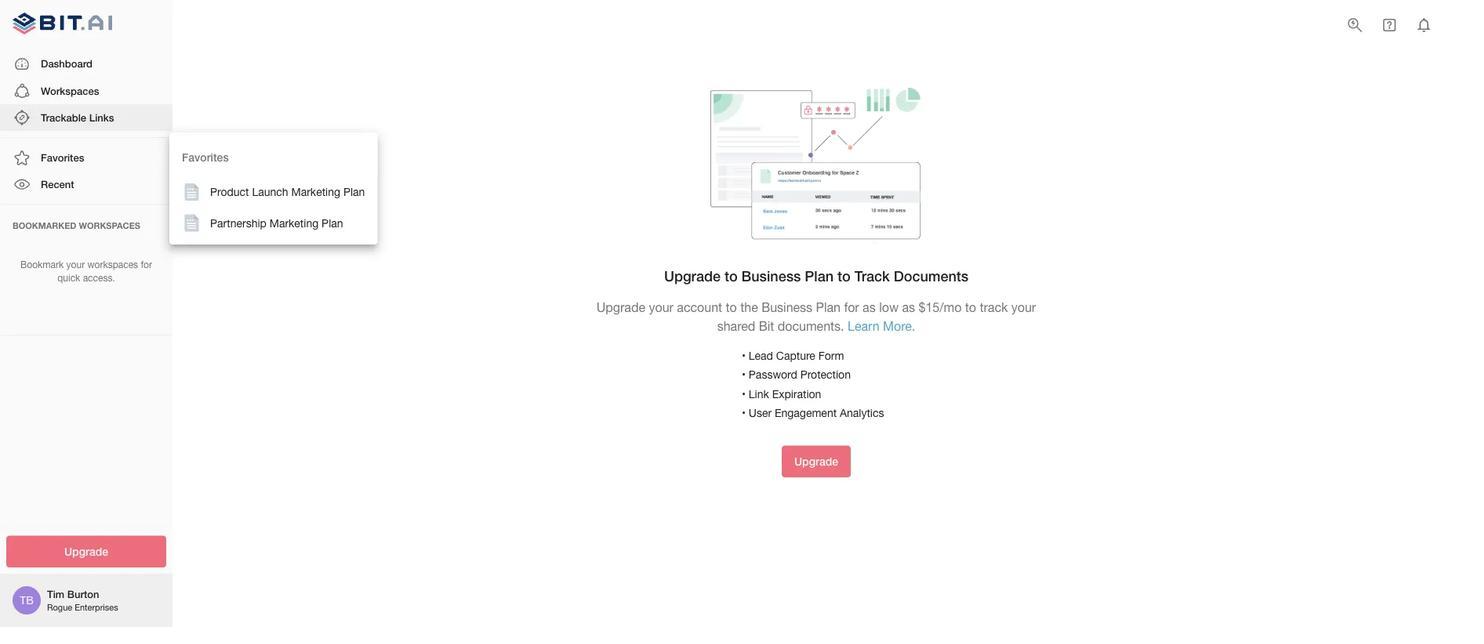 Task type: locate. For each thing, give the bounding box(es) containing it.
• left link
[[742, 388, 746, 401]]

1 vertical spatial marketing
[[270, 217, 319, 230]]

favorites up recent
[[41, 152, 84, 164]]

learn more.
[[848, 319, 916, 333]]

to
[[725, 268, 738, 285], [838, 268, 851, 285], [726, 301, 737, 315], [966, 301, 977, 315]]

bit
[[759, 319, 775, 333]]

• lead capture form • password protection • link expiration • user engagement analytics
[[742, 349, 885, 420]]

1 horizontal spatial as
[[903, 301, 916, 315]]

0 horizontal spatial your
[[66, 259, 85, 270]]

your right track
[[1012, 301, 1037, 315]]

documents.
[[778, 319, 845, 333]]

link
[[749, 388, 769, 401]]

1 • from the top
[[742, 349, 746, 362]]

upgrade your account to the business plan for as low as $15/mo to track your shared bit documents.
[[597, 301, 1037, 333]]

upgrade inside upgrade your account to the business plan for as low as $15/mo to track your shared bit documents.
[[597, 301, 646, 315]]

protection
[[801, 368, 851, 381]]

product launch marketing plan link
[[169, 177, 378, 208]]

engagement
[[775, 407, 837, 420]]

your inside bookmark your workspaces for quick access.
[[66, 259, 85, 270]]

documents
[[894, 268, 969, 285]]

1 horizontal spatial favorites
[[182, 151, 229, 164]]

menu
[[169, 133, 378, 245]]

trackable links
[[41, 111, 114, 124]]

3 • from the top
[[742, 388, 746, 401]]

your for workspaces
[[66, 259, 85, 270]]

workspaces
[[41, 85, 99, 97]]

tim
[[47, 589, 64, 601]]

marketing
[[291, 186, 341, 199], [270, 217, 319, 230]]

to left the
[[726, 301, 737, 315]]

4 • from the top
[[742, 407, 746, 420]]

1 horizontal spatial upgrade button
[[782, 446, 851, 478]]

• left lead
[[742, 349, 746, 362]]

your
[[66, 259, 85, 270], [649, 301, 674, 315], [1012, 301, 1037, 315]]

for inside bookmark your workspaces for quick access.
[[141, 259, 152, 270]]

launch
[[252, 186, 288, 199]]

tb
[[20, 594, 34, 607]]

2 • from the top
[[742, 368, 746, 381]]

recent button
[[0, 171, 173, 198]]

• left password
[[742, 368, 746, 381]]

1 horizontal spatial for
[[845, 301, 860, 315]]

your left account at the left of page
[[649, 301, 674, 315]]

upgrade
[[664, 268, 721, 285], [597, 301, 646, 315], [795, 456, 839, 469], [64, 546, 108, 559]]

plan
[[344, 186, 365, 199], [322, 217, 343, 230], [805, 268, 834, 285], [816, 301, 841, 315]]

account
[[677, 301, 723, 315]]

lead
[[749, 349, 774, 362]]

upgrade button up 'burton' on the bottom of page
[[6, 536, 166, 568]]

rogue
[[47, 603, 72, 613]]

business up bit
[[762, 301, 813, 315]]

partnership marketing plan menu item
[[169, 208, 378, 239]]

business up the
[[742, 268, 801, 285]]

0 horizontal spatial as
[[863, 301, 876, 315]]

business
[[742, 268, 801, 285], [762, 301, 813, 315]]

for right workspaces
[[141, 259, 152, 270]]

to left the 'track'
[[838, 268, 851, 285]]

more.
[[884, 319, 916, 333]]

favorites
[[182, 151, 229, 164], [41, 152, 84, 164]]

tim burton rogue enterprises
[[47, 589, 118, 613]]

upgrade button down engagement on the right bottom of the page
[[782, 446, 851, 478]]

1 as from the left
[[863, 301, 876, 315]]

• left user
[[742, 407, 746, 420]]

for
[[141, 259, 152, 270], [845, 301, 860, 315]]

for up learn
[[845, 301, 860, 315]]

favorites up product
[[182, 151, 229, 164]]

marketing right launch
[[291, 186, 341, 199]]

1 vertical spatial for
[[845, 301, 860, 315]]

product launch marketing plan menu item
[[169, 177, 378, 208]]

1 vertical spatial business
[[762, 301, 813, 315]]

links
[[89, 111, 114, 124]]

upgrade button
[[782, 446, 851, 478], [6, 536, 166, 568]]

user
[[749, 407, 772, 420]]

0 horizontal spatial for
[[141, 259, 152, 270]]

partnership
[[210, 217, 267, 230]]

as
[[863, 301, 876, 315], [903, 301, 916, 315]]

0 horizontal spatial favorites
[[41, 152, 84, 164]]

•
[[742, 349, 746, 362], [742, 368, 746, 381], [742, 388, 746, 401], [742, 407, 746, 420]]

1 horizontal spatial your
[[649, 301, 674, 315]]

as right "low"
[[903, 301, 916, 315]]

quick
[[57, 273, 80, 284]]

workspaces button
[[0, 78, 173, 104]]

your up quick
[[66, 259, 85, 270]]

marketing inside product launch marketing plan menu item
[[291, 186, 341, 199]]

0 vertical spatial for
[[141, 259, 152, 270]]

menu containing favorites
[[169, 133, 378, 245]]

plan inside menu item
[[344, 186, 365, 199]]

as up learn
[[863, 301, 876, 315]]

marketing inside partnership marketing plan 'menu item'
[[270, 217, 319, 230]]

product launch marketing plan
[[210, 186, 365, 199]]

bookmarked workspaces
[[13, 221, 140, 231]]

marketing down product launch marketing plan
[[270, 217, 319, 230]]

the
[[741, 301, 759, 315]]

0 vertical spatial marketing
[[291, 186, 341, 199]]

2 as from the left
[[903, 301, 916, 315]]

1 vertical spatial upgrade button
[[6, 536, 166, 568]]

form
[[819, 349, 845, 362]]



Task type: vqa. For each thing, say whether or not it's contained in the screenshot.
Search Assets... text field
no



Task type: describe. For each thing, give the bounding box(es) containing it.
partnership marketing plan link
[[169, 208, 378, 239]]

workspaces
[[87, 259, 138, 270]]

track
[[980, 301, 1008, 315]]

trackable
[[41, 111, 86, 124]]

upgrade to business plan to track documents
[[664, 268, 969, 285]]

shared
[[718, 319, 756, 333]]

recent
[[41, 178, 74, 191]]

dashboard
[[41, 58, 93, 70]]

0 horizontal spatial upgrade button
[[6, 536, 166, 568]]

low
[[880, 301, 899, 315]]

2 horizontal spatial your
[[1012, 301, 1037, 315]]

dashboard button
[[0, 51, 173, 78]]

bookmarked
[[13, 221, 76, 231]]

track
[[855, 268, 890, 285]]

plan inside upgrade your account to the business plan for as low as $15/mo to track your shared bit documents.
[[816, 301, 841, 315]]

learn
[[848, 319, 880, 333]]

0 vertical spatial upgrade button
[[782, 446, 851, 478]]

bookmark your workspaces for quick access.
[[20, 259, 152, 284]]

partnership marketing plan
[[210, 217, 343, 230]]

product
[[210, 186, 249, 199]]

for inside upgrade your account to the business plan for as low as $15/mo to track your shared bit documents.
[[845, 301, 860, 315]]

enterprises
[[75, 603, 118, 613]]

your for account
[[649, 301, 674, 315]]

$15/mo
[[919, 301, 962, 315]]

analytics
[[840, 407, 885, 420]]

capture
[[777, 349, 816, 362]]

burton
[[67, 589, 99, 601]]

password
[[749, 368, 798, 381]]

plan inside 'menu item'
[[322, 217, 343, 230]]

favorites inside button
[[41, 152, 84, 164]]

expiration
[[773, 388, 822, 401]]

0 vertical spatial business
[[742, 268, 801, 285]]

bookmark
[[20, 259, 64, 270]]

to left track
[[966, 301, 977, 315]]

business inside upgrade your account to the business plan for as low as $15/mo to track your shared bit documents.
[[762, 301, 813, 315]]

access.
[[83, 273, 115, 284]]

trackable links button
[[0, 104, 173, 131]]

learn more. link
[[848, 319, 916, 333]]

workspaces
[[79, 221, 140, 231]]

favorites button
[[0, 145, 173, 171]]

to up shared
[[725, 268, 738, 285]]



